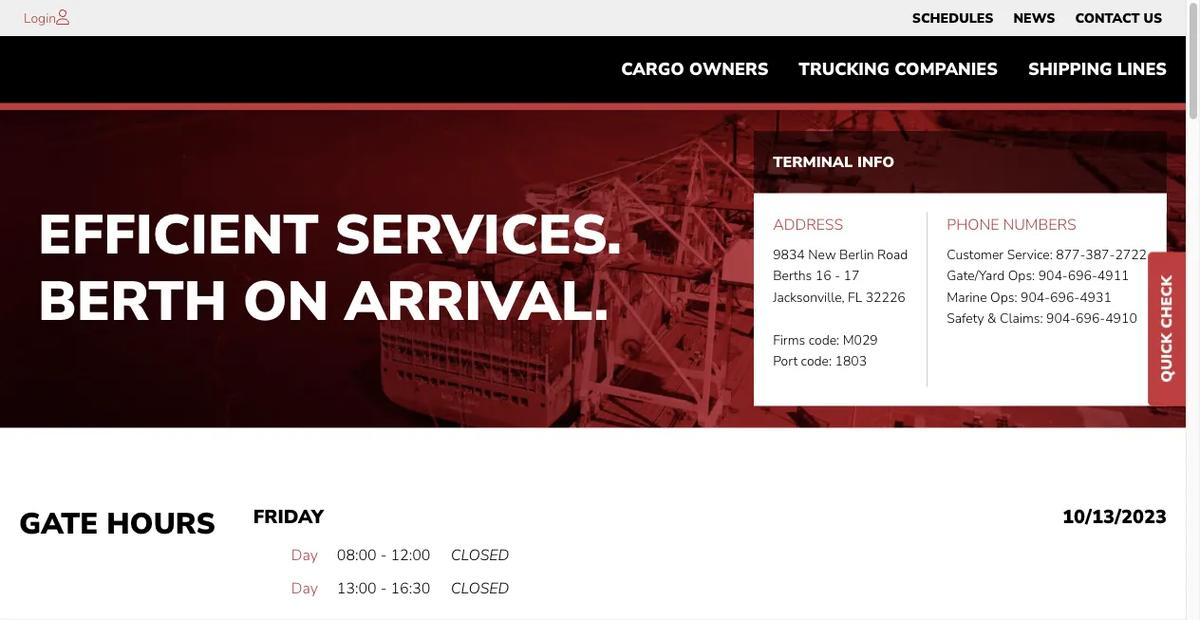 Task type: describe. For each thing, give the bounding box(es) containing it.
phone numbers
[[947, 214, 1077, 235]]

efficient
[[38, 198, 319, 273]]

1 vertical spatial code:
[[801, 352, 832, 370]]

safety
[[947, 310, 985, 328]]

hours
[[107, 504, 215, 544]]

us
[[1144, 9, 1163, 27]]

9834 new berlin road berths 16 - 17 jacksonville, fl 32226
[[773, 246, 908, 306]]

16
[[816, 267, 832, 285]]

2 vertical spatial 904-
[[1047, 310, 1076, 328]]

service:
[[1007, 246, 1053, 264]]

berlin
[[840, 246, 874, 264]]

firms
[[773, 331, 806, 349]]

contact us link
[[1076, 5, 1163, 31]]

terminal info
[[773, 152, 895, 173]]

shipping
[[1029, 58, 1113, 81]]

1 vertical spatial ops:
[[991, 288, 1018, 306]]

login
[[24, 9, 56, 27]]

- for 16:30
[[381, 578, 387, 599]]

2 vertical spatial 696-
[[1076, 310, 1106, 328]]

contact
[[1076, 9, 1140, 27]]

closed for 08:00 - 12:00
[[451, 545, 509, 565]]

trucking
[[799, 58, 890, 81]]

day for 13:00 - 16:30
[[291, 578, 318, 599]]

877-
[[1056, 246, 1086, 264]]

port
[[773, 352, 798, 370]]

berths
[[773, 267, 812, 285]]

2722
[[1115, 246, 1147, 264]]

new
[[809, 246, 836, 264]]

friday
[[253, 504, 324, 530]]

shipping lines
[[1029, 58, 1167, 81]]

1 vertical spatial 904-
[[1021, 288, 1051, 306]]

gate
[[19, 504, 98, 544]]

4910
[[1106, 310, 1138, 328]]

closed for 13:00 - 16:30
[[451, 578, 509, 599]]

firms code:  m029 port code:  1803
[[773, 331, 878, 370]]

gate hours
[[19, 504, 215, 544]]

9834
[[773, 246, 805, 264]]

10/13/2023
[[1063, 504, 1167, 530]]

quick check
[[1157, 276, 1177, 383]]

lines
[[1118, 58, 1167, 81]]

fl
[[848, 288, 863, 306]]

16:30
[[391, 578, 431, 599]]

news
[[1014, 9, 1056, 27]]

13:00 - 16:30
[[337, 578, 431, 599]]

08:00
[[337, 545, 377, 565]]

user image
[[56, 9, 69, 25]]

- for 12:00
[[381, 545, 387, 565]]

customer service: 877-387-2722 gate/yard ops: 904-696-4911 marine ops: 904-696-4931 safety & claims: 904-696-4910
[[947, 246, 1147, 328]]

schedules
[[913, 9, 994, 27]]

cargo owners
[[621, 58, 769, 81]]



Task type: vqa. For each thing, say whether or not it's contained in the screenshot.
2nd the Day from the top
yes



Task type: locate. For each thing, give the bounding box(es) containing it.
2 day from the top
[[291, 578, 318, 599]]

trucking companies link
[[784, 50, 1013, 89]]

0 vertical spatial -
[[835, 267, 841, 285]]

m029
[[843, 331, 878, 349]]

cargo
[[621, 58, 684, 81]]

closed right 16:30
[[451, 578, 509, 599]]

ops:
[[1008, 267, 1035, 285], [991, 288, 1018, 306]]

news link
[[1014, 5, 1056, 31]]

code: up '1803'
[[809, 331, 840, 349]]

info
[[858, 152, 895, 173]]

gate/yard
[[947, 267, 1005, 285]]

jacksonville,
[[773, 288, 845, 306]]

shipping lines link
[[1013, 50, 1182, 89]]

904- right claims:
[[1047, 310, 1076, 328]]

check
[[1157, 276, 1177, 329]]

menu bar up shipping
[[903, 5, 1173, 31]]

696-
[[1068, 267, 1098, 285], [1051, 288, 1080, 306], [1076, 310, 1106, 328]]

on
[[243, 264, 329, 339]]

904-
[[1039, 267, 1068, 285], [1021, 288, 1051, 306], [1047, 310, 1076, 328]]

4931
[[1080, 288, 1112, 306]]

2 vertical spatial -
[[381, 578, 387, 599]]

- inside 9834 new berlin road berths 16 - 17 jacksonville, fl 32226
[[835, 267, 841, 285]]

2 closed from the top
[[451, 578, 509, 599]]

code: right port
[[801, 352, 832, 370]]

trucking companies
[[799, 58, 998, 81]]

claims:
[[1000, 310, 1043, 328]]

0 vertical spatial day
[[291, 545, 318, 565]]

terminal
[[773, 152, 853, 173]]

0 vertical spatial code:
[[809, 331, 840, 349]]

companies
[[895, 58, 998, 81]]

owners
[[689, 58, 769, 81]]

marine
[[947, 288, 987, 306]]

13:00
[[337, 578, 377, 599]]

4911
[[1098, 267, 1130, 285]]

quick
[[1157, 333, 1177, 383]]

1 vertical spatial 696-
[[1051, 288, 1080, 306]]

-
[[835, 267, 841, 285], [381, 545, 387, 565], [381, 578, 387, 599]]

services.
[[335, 198, 622, 273]]

ops: up &
[[991, 288, 1018, 306]]

0 vertical spatial closed
[[451, 545, 509, 565]]

904- down the 877-
[[1039, 267, 1068, 285]]

08:00 - 12:00
[[337, 545, 431, 565]]

menu bar down the schedules link
[[606, 50, 1182, 89]]

login link
[[24, 9, 56, 27]]

&
[[988, 310, 997, 328]]

quick check link
[[1148, 252, 1186, 406]]

0 vertical spatial 696-
[[1068, 267, 1098, 285]]

phone
[[947, 214, 1000, 235]]

address
[[773, 214, 844, 235]]

menu bar containing schedules
[[903, 5, 1173, 31]]

32226
[[866, 288, 906, 306]]

0 vertical spatial menu bar
[[903, 5, 1173, 31]]

menu bar
[[903, 5, 1173, 31], [606, 50, 1182, 89]]

1 day from the top
[[291, 545, 318, 565]]

904- up claims:
[[1021, 288, 1051, 306]]

closed
[[451, 545, 509, 565], [451, 578, 509, 599]]

387-
[[1086, 246, 1115, 264]]

1 closed from the top
[[451, 545, 509, 565]]

numbers
[[1003, 214, 1077, 235]]

0 vertical spatial 904-
[[1039, 267, 1068, 285]]

berth
[[38, 264, 227, 339]]

day for 08:00 - 12:00
[[291, 545, 318, 565]]

contact us
[[1076, 9, 1163, 27]]

code:
[[809, 331, 840, 349], [801, 352, 832, 370]]

arrival.
[[345, 264, 609, 339]]

- left 16:30
[[381, 578, 387, 599]]

day down the friday at the left of the page
[[291, 545, 318, 565]]

1 vertical spatial day
[[291, 578, 318, 599]]

closed right 12:00
[[451, 545, 509, 565]]

- left 17
[[835, 267, 841, 285]]

day
[[291, 545, 318, 565], [291, 578, 318, 599]]

cargo owners link
[[606, 50, 784, 89]]

day left the 13:00
[[291, 578, 318, 599]]

efficient services. berth on arrival.
[[38, 198, 622, 339]]

- right 08:00
[[381, 545, 387, 565]]

road
[[878, 246, 908, 264]]

customer
[[947, 246, 1004, 264]]

schedules link
[[913, 5, 994, 31]]

ops: down the service:
[[1008, 267, 1035, 285]]

1 vertical spatial menu bar
[[606, 50, 1182, 89]]

menu bar containing cargo owners
[[606, 50, 1182, 89]]

17
[[844, 267, 860, 285]]

0 vertical spatial ops:
[[1008, 267, 1035, 285]]

1 vertical spatial -
[[381, 545, 387, 565]]

1803
[[835, 352, 867, 370]]

12:00
[[391, 545, 431, 565]]

1 vertical spatial closed
[[451, 578, 509, 599]]



